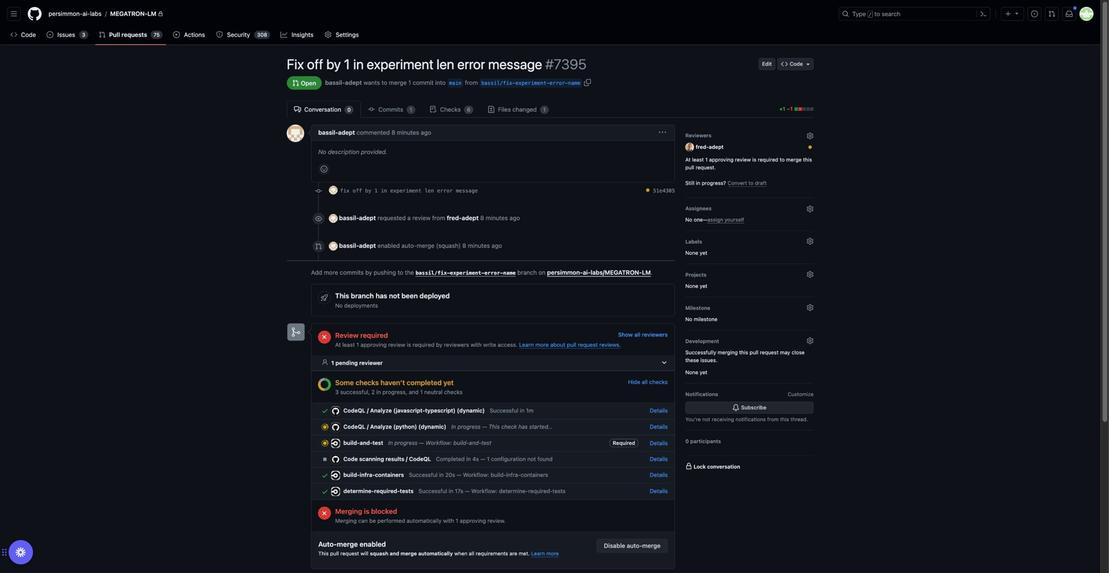 Task type: locate. For each thing, give the bounding box(es) containing it.
status: open image
[[390, 106, 399, 115]]

rocket image
[[428, 393, 437, 402]]

x image
[[428, 445, 437, 455]]

@bassil adept image
[[438, 323, 450, 334]]

list
[[60, 9, 1109, 28]]

add or remove reactions element
[[424, 218, 439, 233]]

homepage image
[[37, 9, 55, 28]]

@bassil adept image down add or remove reactions element
[[438, 248, 450, 260]]

@bassil adept image right eye image
[[438, 286, 450, 297]]

person image
[[428, 479, 438, 488]]

git merge image
[[388, 436, 401, 450]]

git pull request image
[[132, 42, 141, 51]]

0 vertical spatial @bassil adept image
[[438, 248, 450, 260]]

@github actions image
[[442, 564, 453, 574]]

issue opened image
[[62, 42, 71, 51]]

@bassil adept image
[[438, 248, 450, 260], [438, 286, 450, 297]]

gear image
[[433, 42, 442, 51]]

shield image
[[288, 42, 297, 51]]

1 vertical spatial @bassil adept image
[[438, 286, 450, 297]]



Task type: describe. For each thing, give the bounding box(es) containing it.
eye image
[[420, 287, 429, 297]]

play image
[[231, 42, 240, 51]]

1 @bassil adept image from the top
[[438, 248, 450, 260]]

bassil adept image
[[382, 166, 405, 189]]

code image
[[14, 42, 23, 51]]

check image
[[428, 544, 438, 553]]

copy image
[[779, 105, 788, 115]]

@github actions image
[[442, 543, 453, 554]]

2 @bassil adept image from the top
[[438, 286, 450, 297]]

pull request tabs element
[[382, 134, 1033, 157]]

graph image
[[374, 42, 383, 51]]



Task type: vqa. For each thing, say whether or not it's contained in the screenshot.
rocket icon
yes



